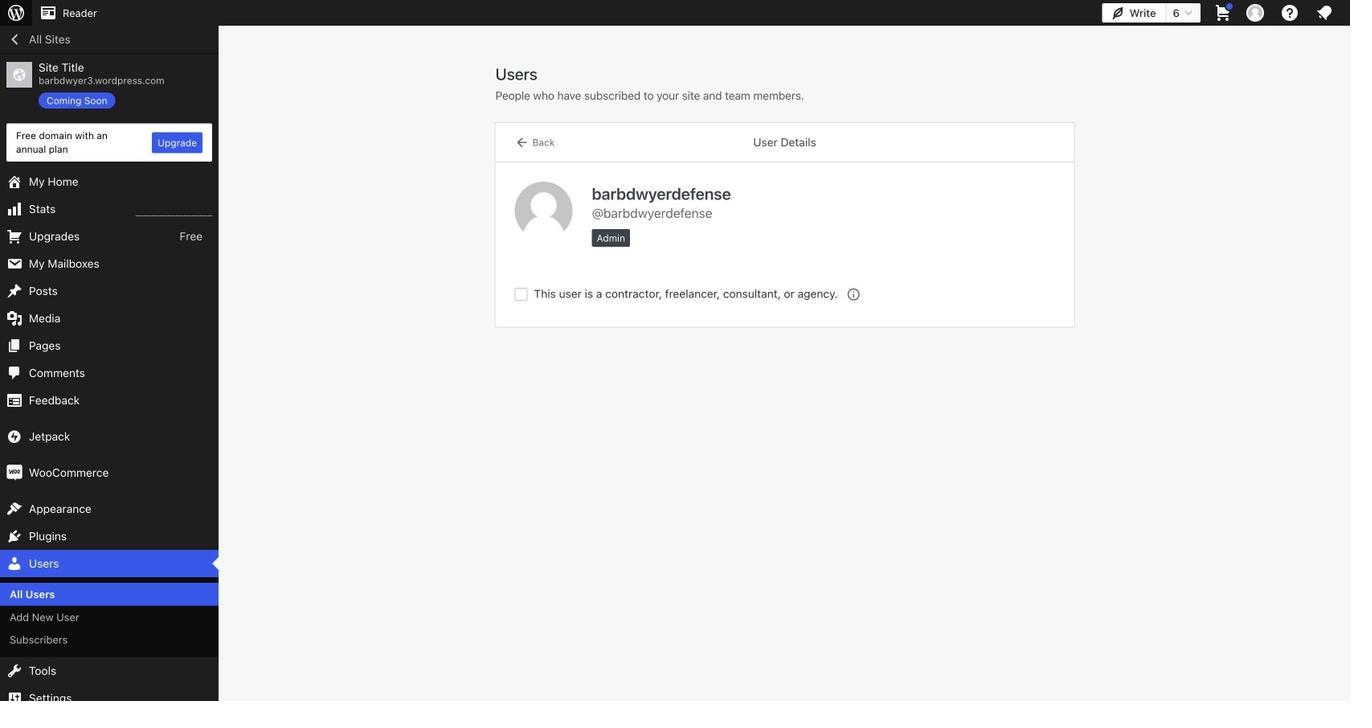 Task type: describe. For each thing, give the bounding box(es) containing it.
my shopping cart image
[[1214, 3, 1233, 23]]

1 img image from the top
[[6, 429, 23, 445]]

highest hourly views 0 image
[[136, 206, 212, 216]]

more information image
[[846, 286, 861, 301]]

2 img image from the top
[[6, 465, 23, 481]]



Task type: locate. For each thing, give the bounding box(es) containing it.
my profile image
[[1247, 4, 1265, 22]]

1 vertical spatial img image
[[6, 465, 23, 481]]

img image
[[6, 429, 23, 445], [6, 465, 23, 481]]

None checkbox
[[515, 288, 528, 301]]

help image
[[1281, 3, 1300, 23]]

barbdwyerdefense image
[[515, 182, 573, 240]]

manage your notifications image
[[1315, 3, 1335, 23]]

main content
[[496, 64, 1075, 327]]

manage your sites image
[[6, 3, 26, 23]]

0 vertical spatial img image
[[6, 429, 23, 445]]



Task type: vqa. For each thing, say whether or not it's contained in the screenshot.
PROGRESS BAR
no



